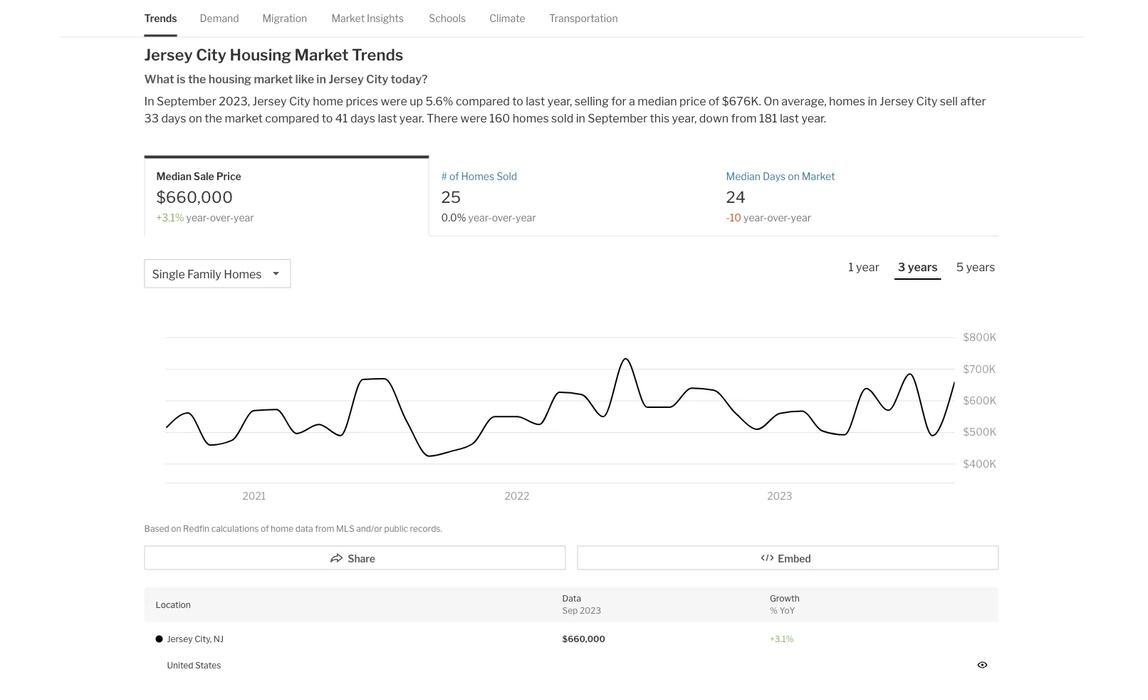 Task type: vqa. For each thing, say whether or not it's contained in the screenshot.
School service boundaries are intended to be used as a reference only; they may change and are not
no



Task type: locate. For each thing, give the bounding box(es) containing it.
year- right 0.0%
[[469, 212, 492, 224]]

0 horizontal spatial over-
[[210, 212, 234, 224]]

days
[[161, 111, 186, 125], [351, 111, 376, 125]]

redfin
[[183, 524, 210, 534]]

jersey
[[144, 45, 193, 64], [329, 72, 364, 86], [253, 94, 287, 108], [880, 94, 915, 108], [167, 635, 193, 645]]

of right calculations
[[261, 524, 269, 534]]

schools
[[429, 12, 466, 24]]

is
[[177, 72, 186, 86]]

in september 2023, jersey city home prices were up 5.6% compared to last year, selling for a median price of $676k. on average, homes in jersey city sell after 33 days on the market compared to 41 days last year. there were 160 homes sold in september this year, down from 181 last year.
[[144, 94, 987, 125]]

year- right 10
[[744, 212, 768, 224]]

0 horizontal spatial median
[[156, 171, 192, 183]]

1 vertical spatial $660,000
[[563, 635, 606, 645]]

2 horizontal spatial on
[[788, 171, 800, 183]]

last
[[526, 94, 545, 108], [378, 111, 397, 125], [780, 111, 800, 125]]

from
[[732, 111, 757, 125], [315, 524, 334, 534]]

0 vertical spatial $660,000
[[156, 187, 233, 207]]

0 horizontal spatial in
[[317, 72, 326, 86]]

year- inside median days on market 24 -10 year-over-year
[[744, 212, 768, 224]]

0 horizontal spatial year.
[[400, 111, 424, 125]]

yoy
[[780, 606, 796, 616]]

3 years
[[899, 260, 938, 274]]

1 year- from the left
[[186, 212, 210, 224]]

in
[[317, 72, 326, 86], [868, 94, 878, 108], [576, 111, 586, 125]]

market down 2023, on the left top of page
[[225, 111, 263, 125]]

1 vertical spatial home
[[271, 524, 294, 534]]

housing
[[209, 72, 252, 86]]

1 vertical spatial september
[[588, 111, 648, 125]]

average,
[[782, 94, 827, 108]]

market for jersey city housing market trends
[[295, 45, 349, 64]]

1 horizontal spatial +3.1%
[[770, 635, 794, 645]]

location
[[156, 600, 191, 610]]

of inside in september 2023, jersey city home prices were up 5.6% compared to last year, selling for a median price of $676k. on average, homes in jersey city sell after 33 days on the market compared to 41 days last year. there were 160 homes sold in september this year, down from 181 last year.
[[709, 94, 720, 108]]

year- down sale on the top
[[186, 212, 210, 224]]

market
[[332, 12, 365, 24], [295, 45, 349, 64], [802, 171, 836, 183]]

1 vertical spatial in
[[868, 94, 878, 108]]

compared down what is the housing market like in jersey city today?
[[265, 111, 319, 125]]

september
[[157, 94, 217, 108], [588, 111, 648, 125]]

home for prices
[[313, 94, 344, 108]]

home up "41" at top
[[313, 94, 344, 108]]

year. down up
[[400, 111, 424, 125]]

september down the is
[[157, 94, 217, 108]]

2 horizontal spatial in
[[868, 94, 878, 108]]

over- inside # of homes sold 25 0.0% year-over-year
[[492, 212, 516, 224]]

last right the 181
[[780, 111, 800, 125]]

of
[[709, 94, 720, 108], [450, 171, 459, 183], [261, 524, 269, 534]]

year-
[[186, 212, 210, 224], [469, 212, 492, 224], [744, 212, 768, 224]]

1 horizontal spatial to
[[513, 94, 524, 108]]

+3.1% inside the median sale price $660,000 +3.1% year-over-year
[[156, 212, 184, 224]]

+3.1% up single
[[156, 212, 184, 224]]

1 vertical spatial the
[[205, 111, 222, 125]]

5.6%
[[426, 94, 454, 108]]

market up like
[[295, 45, 349, 64]]

over- down price
[[210, 212, 234, 224]]

1 vertical spatial on
[[788, 171, 800, 183]]

#
[[442, 171, 448, 183]]

0 vertical spatial september
[[157, 94, 217, 108]]

over- down sold
[[492, 212, 516, 224]]

trends left demand
[[144, 12, 177, 24]]

homes right 160
[[513, 111, 549, 125]]

1 year button
[[845, 259, 884, 279]]

demand link
[[200, 0, 239, 37]]

median for $660,000
[[156, 171, 192, 183]]

year inside the median sale price $660,000 +3.1% year-over-year
[[234, 212, 254, 224]]

0 horizontal spatial september
[[157, 94, 217, 108]]

0 horizontal spatial +3.1%
[[156, 212, 184, 224]]

1 horizontal spatial homes
[[461, 171, 495, 183]]

$660,000 down 2023
[[563, 635, 606, 645]]

migration link
[[263, 0, 307, 37]]

1 horizontal spatial over-
[[492, 212, 516, 224]]

33
[[144, 111, 159, 125]]

data
[[563, 594, 582, 604]]

homes for of
[[461, 171, 495, 183]]

climate
[[490, 12, 526, 24]]

september down for
[[588, 111, 648, 125]]

jersey up what
[[144, 45, 193, 64]]

market inside in september 2023, jersey city home prices were up 5.6% compared to last year, selling for a median price of $676k. on average, homes in jersey city sell after 33 days on the market compared to 41 days last year. there were 160 homes sold in september this year, down from 181 last year.
[[225, 111, 263, 125]]

1 horizontal spatial trends
[[352, 45, 404, 64]]

+3.1% down the yoy
[[770, 635, 794, 645]]

1 horizontal spatial days
[[351, 111, 376, 125]]

2 horizontal spatial of
[[709, 94, 720, 108]]

1 years from the left
[[908, 260, 938, 274]]

median left sale on the top
[[156, 171, 192, 183]]

over- down days
[[768, 212, 791, 224]]

0 vertical spatial to
[[513, 94, 524, 108]]

years for 3 years
[[908, 260, 938, 274]]

2 years from the left
[[967, 260, 996, 274]]

public
[[385, 524, 408, 534]]

homes
[[830, 94, 866, 108], [513, 111, 549, 125]]

0 horizontal spatial from
[[315, 524, 334, 534]]

market inside median days on market 24 -10 year-over-year
[[802, 171, 836, 183]]

1 horizontal spatial year.
[[802, 111, 827, 125]]

year down sold
[[516, 212, 536, 224]]

2 horizontal spatial over-
[[768, 212, 791, 224]]

jersey up prices
[[329, 72, 364, 86]]

transportation
[[549, 12, 618, 24]]

1 vertical spatial homes
[[513, 111, 549, 125]]

1 horizontal spatial year,
[[673, 111, 697, 125]]

climate link
[[490, 0, 526, 37]]

there
[[427, 111, 458, 125]]

1 vertical spatial were
[[461, 111, 487, 125]]

of right the #
[[450, 171, 459, 183]]

2 vertical spatial in
[[576, 111, 586, 125]]

homes inside # of homes sold 25 0.0% year-over-year
[[461, 171, 495, 183]]

1 days from the left
[[161, 111, 186, 125]]

0 vertical spatial year,
[[548, 94, 573, 108]]

0 horizontal spatial years
[[908, 260, 938, 274]]

3 year- from the left
[[744, 212, 768, 224]]

1 horizontal spatial in
[[576, 111, 586, 125]]

1 year. from the left
[[400, 111, 424, 125]]

1
[[849, 260, 854, 274]]

were left up
[[381, 94, 408, 108]]

0 vertical spatial on
[[189, 111, 202, 125]]

prices
[[346, 94, 379, 108]]

1 horizontal spatial on
[[189, 111, 202, 125]]

home left data
[[271, 524, 294, 534]]

market
[[254, 72, 293, 86], [225, 111, 263, 125]]

year, up sold
[[548, 94, 573, 108]]

0 horizontal spatial last
[[378, 111, 397, 125]]

2 year- from the left
[[469, 212, 492, 224]]

market down jersey city housing market trends
[[254, 72, 293, 86]]

1 vertical spatial from
[[315, 524, 334, 534]]

1 vertical spatial of
[[450, 171, 459, 183]]

market for median days on market 24 -10 year-over-year
[[802, 171, 836, 183]]

market right days
[[802, 171, 836, 183]]

city
[[196, 45, 227, 64], [366, 72, 389, 86], [289, 94, 311, 108], [917, 94, 938, 108]]

of up down
[[709, 94, 720, 108]]

0 vertical spatial in
[[317, 72, 326, 86]]

1 median from the left
[[156, 171, 192, 183]]

in right average,
[[868, 94, 878, 108]]

1 horizontal spatial years
[[967, 260, 996, 274]]

year. down average,
[[802, 111, 827, 125]]

1 over- from the left
[[210, 212, 234, 224]]

$660,000
[[156, 187, 233, 207], [563, 635, 606, 645]]

2 median from the left
[[727, 171, 761, 183]]

year, down price
[[673, 111, 697, 125]]

1 vertical spatial homes
[[224, 267, 262, 281]]

0 vertical spatial homes
[[461, 171, 495, 183]]

to
[[513, 94, 524, 108], [322, 111, 333, 125]]

1 vertical spatial trends
[[352, 45, 404, 64]]

in right like
[[317, 72, 326, 86]]

1 horizontal spatial of
[[450, 171, 459, 183]]

the down 2023, on the left top of page
[[205, 111, 222, 125]]

days right 33
[[161, 111, 186, 125]]

median
[[156, 171, 192, 183], [727, 171, 761, 183]]

0 vertical spatial trends
[[144, 12, 177, 24]]

year,
[[548, 94, 573, 108], [673, 111, 697, 125]]

homes right average,
[[830, 94, 866, 108]]

2 horizontal spatial year-
[[744, 212, 768, 224]]

insights
[[367, 12, 404, 24]]

1 vertical spatial market
[[295, 45, 349, 64]]

days down prices
[[351, 111, 376, 125]]

0 vertical spatial from
[[732, 111, 757, 125]]

0 vertical spatial the
[[188, 72, 206, 86]]

years right 5
[[967, 260, 996, 274]]

trends down insights
[[352, 45, 404, 64]]

year right 10
[[791, 212, 812, 224]]

0 horizontal spatial trends
[[144, 12, 177, 24]]

0 vertical spatial home
[[313, 94, 344, 108]]

from right data
[[315, 524, 334, 534]]

0 horizontal spatial home
[[271, 524, 294, 534]]

from inside in september 2023, jersey city home prices were up 5.6% compared to last year, selling for a median price of $676k. on average, homes in jersey city sell after 33 days on the market compared to 41 days last year. there were 160 homes sold in september this year, down from 181 last year.
[[732, 111, 757, 125]]

in right sold
[[576, 111, 586, 125]]

1 vertical spatial to
[[322, 111, 333, 125]]

1 horizontal spatial compared
[[456, 94, 510, 108]]

0 vertical spatial homes
[[830, 94, 866, 108]]

0 horizontal spatial days
[[161, 111, 186, 125]]

years right 3
[[908, 260, 938, 274]]

2 vertical spatial of
[[261, 524, 269, 534]]

1 horizontal spatial last
[[526, 94, 545, 108]]

growth
[[770, 594, 800, 604]]

0 horizontal spatial on
[[171, 524, 181, 534]]

5 years
[[957, 260, 996, 274]]

home
[[313, 94, 344, 108], [271, 524, 294, 534]]

year right 1
[[857, 260, 880, 274]]

0 vertical spatial compared
[[456, 94, 510, 108]]

1 horizontal spatial year-
[[469, 212, 492, 224]]

on right days
[[788, 171, 800, 183]]

$660,000 down sale on the top
[[156, 187, 233, 207]]

0 vertical spatial +3.1%
[[156, 212, 184, 224]]

last left selling
[[526, 94, 545, 108]]

0 horizontal spatial $660,000
[[156, 187, 233, 207]]

the right the is
[[188, 72, 206, 86]]

0 horizontal spatial to
[[322, 111, 333, 125]]

1 horizontal spatial median
[[727, 171, 761, 183]]

median inside the median sale price $660,000 +3.1% year-over-year
[[156, 171, 192, 183]]

market left insights
[[332, 12, 365, 24]]

homes right family
[[224, 267, 262, 281]]

on right based
[[171, 524, 181, 534]]

0 horizontal spatial homes
[[224, 267, 262, 281]]

compared up 160
[[456, 94, 510, 108]]

1 horizontal spatial from
[[732, 111, 757, 125]]

2 horizontal spatial last
[[780, 111, 800, 125]]

market insights link
[[332, 0, 404, 37]]

on right 33
[[189, 111, 202, 125]]

the
[[188, 72, 206, 86], [205, 111, 222, 125]]

from down $676k.
[[732, 111, 757, 125]]

city left sell
[[917, 94, 938, 108]]

median up '24'
[[727, 171, 761, 183]]

1 horizontal spatial $660,000
[[563, 635, 606, 645]]

year
[[234, 212, 254, 224], [516, 212, 536, 224], [791, 212, 812, 224], [857, 260, 880, 274]]

home inside in september 2023, jersey city home prices were up 5.6% compared to last year, selling for a median price of $676k. on average, homes in jersey city sell after 33 days on the market compared to 41 days last year. there were 160 homes sold in september this year, down from 181 last year.
[[313, 94, 344, 108]]

1 vertical spatial year,
[[673, 111, 697, 125]]

median inside median days on market 24 -10 year-over-year
[[727, 171, 761, 183]]

2 vertical spatial market
[[802, 171, 836, 183]]

1 vertical spatial market
[[225, 111, 263, 125]]

housing
[[230, 45, 291, 64]]

data
[[296, 524, 313, 534]]

homes left sold
[[461, 171, 495, 183]]

trends
[[144, 12, 177, 24], [352, 45, 404, 64]]

over-
[[210, 212, 234, 224], [492, 212, 516, 224], [768, 212, 791, 224]]

compared
[[456, 94, 510, 108], [265, 111, 319, 125]]

24
[[727, 187, 746, 207]]

year down price
[[234, 212, 254, 224]]

1 horizontal spatial home
[[313, 94, 344, 108]]

+3.1%
[[156, 212, 184, 224], [770, 635, 794, 645]]

last down prices
[[378, 111, 397, 125]]

0 horizontal spatial year-
[[186, 212, 210, 224]]

were left 160
[[461, 111, 487, 125]]

2 over- from the left
[[492, 212, 516, 224]]

0 vertical spatial were
[[381, 94, 408, 108]]

3 over- from the left
[[768, 212, 791, 224]]

embed
[[778, 553, 812, 565]]

0 vertical spatial of
[[709, 94, 720, 108]]

1 vertical spatial compared
[[265, 111, 319, 125]]

price
[[216, 171, 241, 183]]



Task type: describe. For each thing, give the bounding box(es) containing it.
today?
[[391, 72, 428, 86]]

0 vertical spatial market
[[254, 72, 293, 86]]

0 vertical spatial market
[[332, 12, 365, 24]]

# of homes sold 25 0.0% year-over-year
[[442, 171, 536, 224]]

share
[[348, 553, 375, 565]]

median
[[638, 94, 678, 108]]

price
[[680, 94, 707, 108]]

25
[[442, 187, 461, 207]]

on
[[764, 94, 780, 108]]

0 horizontal spatial were
[[381, 94, 408, 108]]

city down like
[[289, 94, 311, 108]]

based on redfin calculations of home data from mls and/or public records.
[[144, 524, 443, 534]]

1 vertical spatial +3.1%
[[770, 635, 794, 645]]

for
[[612, 94, 627, 108]]

demand
[[200, 12, 239, 24]]

on inside median days on market 24 -10 year-over-year
[[788, 171, 800, 183]]

median sale price $660,000 +3.1% year-over-year
[[156, 171, 254, 224]]

%
[[770, 606, 778, 616]]

the inside in september 2023, jersey city home prices were up 5.6% compared to last year, selling for a median price of $676k. on average, homes in jersey city sell after 33 days on the market compared to 41 days last year. there were 160 homes sold in september this year, down from 181 last year.
[[205, 111, 222, 125]]

jersey down what is the housing market like in jersey city today?
[[253, 94, 287, 108]]

this
[[650, 111, 670, 125]]

year- inside # of homes sold 25 0.0% year-over-year
[[469, 212, 492, 224]]

2023
[[580, 606, 602, 616]]

homes for family
[[224, 267, 262, 281]]

migration
[[263, 12, 307, 24]]

based
[[144, 524, 169, 534]]

city,
[[195, 635, 212, 645]]

jersey left city,
[[167, 635, 193, 645]]

2 year. from the left
[[802, 111, 827, 125]]

sep
[[563, 606, 578, 616]]

data sep 2023
[[563, 594, 602, 616]]

5
[[957, 260, 964, 274]]

jersey left sell
[[880, 94, 915, 108]]

family
[[188, 267, 221, 281]]

after
[[961, 94, 987, 108]]

3 years button
[[895, 259, 942, 280]]

sold
[[552, 111, 574, 125]]

up
[[410, 94, 423, 108]]

single family homes
[[152, 267, 262, 281]]

what is the housing market like in jersey city today?
[[144, 72, 428, 86]]

jersey city, nj
[[167, 635, 224, 645]]

$660,000 inside the median sale price $660,000 +3.1% year-over-year
[[156, 187, 233, 207]]

growth % yoy
[[770, 594, 800, 616]]

0 horizontal spatial homes
[[513, 111, 549, 125]]

over- inside median days on market 24 -10 year-over-year
[[768, 212, 791, 224]]

3
[[899, 260, 906, 274]]

2023,
[[219, 94, 250, 108]]

years for 5 years
[[967, 260, 996, 274]]

mls
[[336, 524, 355, 534]]

a
[[629, 94, 636, 108]]

share button
[[144, 546, 566, 571]]

year inside button
[[857, 260, 880, 274]]

year- inside the median sale price $660,000 +3.1% year-over-year
[[186, 212, 210, 224]]

nj
[[214, 635, 224, 645]]

0.0%
[[442, 212, 466, 224]]

selling
[[575, 94, 609, 108]]

of inside # of homes sold 25 0.0% year-over-year
[[450, 171, 459, 183]]

in
[[144, 94, 154, 108]]

1 horizontal spatial homes
[[830, 94, 866, 108]]

and/or
[[357, 524, 383, 534]]

2 days from the left
[[351, 111, 376, 125]]

home for data
[[271, 524, 294, 534]]

city up prices
[[366, 72, 389, 86]]

sold
[[497, 171, 518, 183]]

what
[[144, 72, 174, 86]]

single
[[152, 267, 185, 281]]

trends link
[[144, 0, 177, 37]]

0 horizontal spatial of
[[261, 524, 269, 534]]

united states
[[167, 661, 221, 671]]

over- inside the median sale price $660,000 +3.1% year-over-year
[[210, 212, 234, 224]]

2 vertical spatial on
[[171, 524, 181, 534]]

median days on market 24 -10 year-over-year
[[727, 171, 836, 224]]

10
[[730, 212, 742, 224]]

year inside median days on market 24 -10 year-over-year
[[791, 212, 812, 224]]

schools link
[[429, 0, 466, 37]]

like
[[296, 72, 314, 86]]

sell
[[941, 94, 959, 108]]

sale
[[194, 171, 214, 183]]

41
[[335, 111, 348, 125]]

160
[[490, 111, 511, 125]]

states
[[195, 661, 221, 671]]

181
[[760, 111, 778, 125]]

0 horizontal spatial compared
[[265, 111, 319, 125]]

year inside # of homes sold 25 0.0% year-over-year
[[516, 212, 536, 224]]

jersey city housing market trends
[[144, 45, 404, 64]]

median for 24
[[727, 171, 761, 183]]

1 horizontal spatial were
[[461, 111, 487, 125]]

calculations
[[211, 524, 259, 534]]

down
[[700, 111, 729, 125]]

$676k.
[[723, 94, 762, 108]]

5 years button
[[953, 259, 1000, 279]]

embed button
[[578, 546, 1000, 571]]

market insights
[[332, 12, 404, 24]]

on inside in september 2023, jersey city home prices were up 5.6% compared to last year, selling for a median price of $676k. on average, homes in jersey city sell after 33 days on the market compared to 41 days last year. there were 160 homes sold in september this year, down from 181 last year.
[[189, 111, 202, 125]]

days
[[763, 171, 786, 183]]

records.
[[410, 524, 443, 534]]

city up housing
[[196, 45, 227, 64]]

-
[[727, 212, 730, 224]]

transportation link
[[549, 0, 618, 37]]

0 horizontal spatial year,
[[548, 94, 573, 108]]

1 horizontal spatial september
[[588, 111, 648, 125]]

1 year
[[849, 260, 880, 274]]

united
[[167, 661, 194, 671]]



